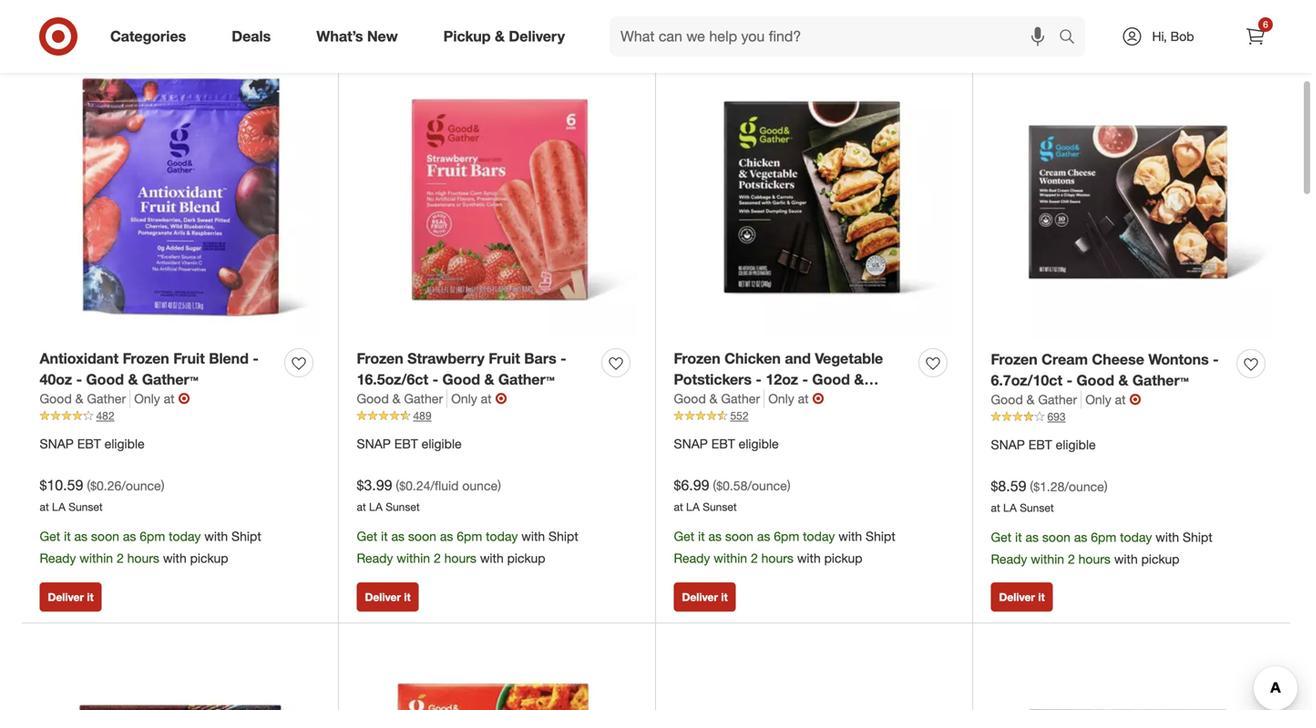 Task type: vqa. For each thing, say whether or not it's contained in the screenshot.


Task type: locate. For each thing, give the bounding box(es) containing it.
gather™ for bars
[[499, 370, 555, 388]]

frozen right antioxidant
[[123, 350, 169, 367]]

2 horizontal spatial /ounce
[[1065, 478, 1105, 494]]

cream
[[1042, 350, 1088, 368]]

within for $3.99
[[397, 550, 430, 566]]

2 deliver it from the left
[[365, 590, 411, 604]]

6pm down $6.99 ( $0.58 /ounce ) at la sunset
[[774, 528, 800, 544]]

at down $3.99
[[357, 500, 366, 514]]

pickup
[[190, 550, 228, 566], [507, 550, 546, 566], [825, 550, 863, 566], [1142, 551, 1180, 567]]

/ounce inside $8.59 ( $1.28 /ounce ) at la sunset
[[1065, 478, 1105, 494]]

$3.99
[[357, 476, 392, 494]]

frozen chicken & cheese quesadilla cones - 7.5oz/9ct - good & gather™ image
[[40, 641, 320, 710], [40, 641, 320, 710]]

What can we help you find? suggestions appear below search field
[[610, 16, 1064, 57]]

hi, bob
[[1153, 28, 1195, 44]]

search button
[[1051, 16, 1095, 60]]

frozen inside frozen cream cheese wontons - 6.7oz/10ct - good & gather™
[[991, 350, 1038, 368]]

frozen strawberry fruit bars - 16.5oz/6ct - good & gather™
[[357, 350, 567, 388]]

gather up 552
[[721, 391, 760, 407]]

$0.24
[[399, 478, 431, 493]]

4 deliver it button from the left
[[991, 583, 1054, 612]]

/fluid
[[431, 478, 459, 493]]

sunset
[[69, 500, 103, 514], [386, 500, 420, 514], [703, 500, 737, 514], [1020, 501, 1054, 515]]

snap ebt eligible for $8.59
[[991, 436, 1096, 452]]

only down 12oz
[[769, 391, 795, 407]]

good & gather only at ¬ for 16.5oz/6ct
[[357, 390, 507, 408]]

get it as soon as 6pm today with shipt ready within 2 hours with pickup for $10.59
[[40, 528, 261, 566]]

$8.59 ( $1.28 /ounce ) at la sunset
[[991, 477, 1108, 515]]

) right '$0.26'
[[161, 478, 165, 493]]

deliver it button for $8.59
[[991, 583, 1054, 612]]

fruit for strawberry
[[489, 350, 520, 367]]

ebt for $3.99
[[394, 436, 418, 452]]

within down $10.59 ( $0.26 /ounce ) at la sunset
[[80, 550, 113, 566]]

hours down $6.99 ( $0.58 /ounce ) at la sunset
[[762, 550, 794, 566]]

552 link
[[674, 408, 955, 424]]

snap for $10.59
[[40, 436, 74, 452]]

la for $10.59
[[52, 500, 66, 514]]

frozen strawberry fruit bars - 16.5oz/6ct - good & gather™ image
[[357, 57, 638, 338], [357, 57, 638, 338]]

soon down $10.59 ( $0.26 /ounce ) at la sunset
[[91, 528, 119, 544]]

frozen for frozen strawberry fruit bars - 16.5oz/6ct - good & gather™
[[357, 350, 404, 367]]

frozen up 6.7oz/10ct
[[991, 350, 1038, 368]]

soon
[[91, 528, 119, 544], [408, 528, 437, 544], [726, 528, 754, 544], [1043, 529, 1071, 545]]

6pm
[[140, 528, 165, 544], [457, 528, 482, 544], [774, 528, 800, 544], [1091, 529, 1117, 545]]

pickup for $8.59
[[1142, 551, 1180, 567]]

¬ up 482 'link'
[[178, 390, 190, 408]]

frozen inside antioxidant frozen fruit blend - 40oz - good & gather™
[[123, 350, 169, 367]]

what's new
[[317, 27, 398, 45]]

pickup for $3.99
[[507, 550, 546, 566]]

frozen cream cheese wontons - 6.7oz/10ct - good & gather™ image
[[991, 57, 1273, 339], [991, 57, 1273, 339]]

la down $8.59
[[1004, 501, 1017, 515]]

at inside $6.99 ( $0.58 /ounce ) at la sunset
[[674, 500, 683, 514]]

gather for -
[[721, 391, 760, 407]]

shipt for antioxidant frozen fruit blend - 40oz - good & gather™
[[232, 528, 261, 544]]

$10.59
[[40, 476, 83, 494]]

frozen inside frozen strawberry fruit bars - 16.5oz/6ct - good & gather™
[[357, 350, 404, 367]]

1 fruit from the left
[[173, 350, 205, 367]]

antioxidant frozen fruit blend - 40oz - good & gather™ image
[[40, 57, 320, 338], [40, 57, 320, 338]]

489 link
[[357, 408, 638, 424]]

frozen
[[123, 350, 169, 367], [357, 350, 404, 367], [674, 350, 721, 367], [991, 350, 1038, 368]]

1 deliver from the left
[[48, 590, 84, 604]]

frozen up potstickers
[[674, 350, 721, 367]]

ready down $3.99
[[357, 550, 393, 566]]

- right bars
[[561, 350, 567, 367]]

bars
[[524, 350, 557, 367]]

only down frozen cream cheese wontons - 6.7oz/10ct - good & gather™
[[1086, 392, 1112, 408]]

good & gather only at ¬ for -
[[674, 390, 825, 408]]

pickup & delivery link
[[428, 16, 588, 57]]

frozen strawberry fruit bars - 16.5oz/6ct - good & gather™ link
[[357, 348, 595, 390]]

(
[[87, 478, 90, 493], [396, 478, 399, 493], [713, 478, 717, 493], [1030, 478, 1034, 494]]

soon down $6.99 ( $0.58 /ounce ) at la sunset
[[726, 528, 754, 544]]

gather for 6.7oz/10ct
[[1039, 392, 1078, 408]]

482 link
[[40, 408, 320, 424]]

ebt down 693 at bottom right
[[1029, 436, 1053, 452]]

gather™
[[142, 370, 198, 388], [499, 370, 555, 388], [1133, 371, 1189, 389], [674, 391, 730, 409]]

eligible down 693 at bottom right
[[1056, 436, 1096, 452]]

soon down $8.59 ( $1.28 /ounce ) at la sunset
[[1043, 529, 1071, 545]]

4 deliver it from the left
[[1000, 590, 1045, 604]]

frozen up 16.5oz/6ct
[[357, 350, 404, 367]]

good inside frozen cream cheese wontons - 6.7oz/10ct - good & gather™
[[1077, 371, 1115, 389]]

sunset inside $8.59 ( $1.28 /ounce ) at la sunset
[[1020, 501, 1054, 515]]

good & gather only at ¬ up 552
[[674, 390, 825, 408]]

fruit
[[173, 350, 205, 367], [489, 350, 520, 367]]

snap ebt eligible down 693 at bottom right
[[991, 436, 1096, 452]]

deliver for $3.99
[[365, 590, 401, 604]]

good down vegetable
[[813, 370, 850, 388]]

within down $6.99 ( $0.58 /ounce ) at la sunset
[[714, 550, 748, 566]]

eligible down 482
[[104, 436, 145, 452]]

- right the blend
[[253, 350, 259, 367]]

sunset inside $3.99 ( $0.24 /fluid ounce ) at la sunset
[[386, 500, 420, 514]]

at down the $6.99
[[674, 500, 683, 514]]

search
[[1051, 29, 1095, 47]]

/ounce
[[121, 478, 161, 493], [748, 478, 787, 493], [1065, 478, 1105, 494]]

)
[[161, 478, 165, 493], [498, 478, 501, 493], [787, 478, 791, 493], [1105, 478, 1108, 494]]

sunset for $10.59
[[69, 500, 103, 514]]

get it as soon as 6pm today with shipt ready within 2 hours with pickup down ounce
[[357, 528, 579, 566]]

) inside $6.99 ( $0.58 /ounce ) at la sunset
[[787, 478, 791, 493]]

2 for $3.99
[[434, 550, 441, 566]]

fruit inside frozen strawberry fruit bars - 16.5oz/6ct - good & gather™
[[489, 350, 520, 367]]

get
[[40, 528, 60, 544], [357, 528, 378, 544], [674, 528, 695, 544], [991, 529, 1012, 545]]

snap up the $6.99
[[674, 436, 708, 452]]

soon for $10.59
[[91, 528, 119, 544]]

snap
[[40, 436, 74, 452], [357, 436, 391, 452], [674, 436, 708, 452], [991, 436, 1025, 452]]

0 horizontal spatial /ounce
[[121, 478, 161, 493]]

gather™ down bars
[[499, 370, 555, 388]]

/ounce inside $10.59 ( $0.26 /ounce ) at la sunset
[[121, 478, 161, 493]]

( inside $8.59 ( $1.28 /ounce ) at la sunset
[[1030, 478, 1034, 494]]

good inside antioxidant frozen fruit blend - 40oz - good & gather™
[[86, 370, 124, 388]]

sunset down $1.28
[[1020, 501, 1054, 515]]

within for $8.59
[[1031, 551, 1065, 567]]

get for $8.59
[[991, 529, 1012, 545]]

2 down $10.59 ( $0.26 /ounce ) at la sunset
[[117, 550, 124, 566]]

frozen chicken and vegetable potstickers - 12oz - good & gather™ link
[[674, 348, 912, 409]]

$1.28
[[1034, 478, 1065, 494]]

frozen chicken and vegetable potstickers - 12oz - good & gather™
[[674, 350, 884, 409]]

( for $10.59
[[87, 478, 90, 493]]

ebt for $8.59
[[1029, 436, 1053, 452]]

pickup & delivery
[[444, 27, 565, 45]]

/ounce down 693 at bottom right
[[1065, 478, 1105, 494]]

) right $1.28
[[1105, 478, 1108, 494]]

) inside $10.59 ( $0.26 /ounce ) at la sunset
[[161, 478, 165, 493]]

good & gather link
[[40, 390, 131, 408], [357, 390, 448, 408], [674, 390, 765, 408], [991, 391, 1082, 409]]

deliver
[[48, 590, 84, 604], [365, 590, 401, 604], [682, 590, 718, 604], [1000, 590, 1036, 604]]

- down strawberry
[[433, 370, 439, 388]]

shipt
[[232, 528, 261, 544], [549, 528, 579, 544], [866, 528, 896, 544], [1183, 529, 1213, 545]]

at inside $3.99 ( $0.24 /fluid ounce ) at la sunset
[[357, 500, 366, 514]]

gather™ inside frozen cream cheese wontons - 6.7oz/10ct - good & gather™
[[1133, 371, 1189, 389]]

at
[[164, 391, 175, 407], [481, 391, 492, 407], [798, 391, 809, 407], [1115, 392, 1126, 408], [40, 500, 49, 514], [357, 500, 366, 514], [674, 500, 683, 514], [991, 501, 1001, 515]]

frozen cream cheese wontons - 6.7oz/10ct - good & gather™ link
[[991, 349, 1230, 391]]

vegetable
[[815, 350, 884, 367]]

( right $8.59
[[1030, 478, 1034, 494]]

& down cheese
[[1119, 371, 1129, 389]]

snap up the $10.59
[[40, 436, 74, 452]]

today for $8.59
[[1120, 529, 1153, 545]]

deals
[[232, 27, 271, 45]]

2 fruit from the left
[[489, 350, 520, 367]]

deliver it for $10.59
[[48, 590, 94, 604]]

gather™ inside frozen chicken and vegetable potstickers - 12oz - good & gather™
[[674, 391, 730, 409]]

12oz
[[766, 370, 799, 388]]

frozen stuffed mini rigatoni in a marinara sauce -with hidden vegetables - 8oz - good & gather™ image
[[357, 641, 638, 710], [357, 641, 638, 710]]

good & gather link down 6.7oz/10ct
[[991, 391, 1082, 409]]

good down potstickers
[[674, 391, 706, 407]]

4 deliver from the left
[[1000, 590, 1036, 604]]

la down the $6.99
[[686, 500, 700, 514]]

) inside $8.59 ( $1.28 /ounce ) at la sunset
[[1105, 478, 1108, 494]]

at inside $8.59 ( $1.28 /ounce ) at la sunset
[[991, 501, 1001, 515]]

¬ up 489 link
[[495, 390, 507, 408]]

& down vegetable
[[854, 370, 864, 388]]

strawberry
[[408, 350, 485, 367]]

2 down $8.59 ( $1.28 /ounce ) at la sunset
[[1068, 551, 1075, 567]]

¬ for blend
[[178, 390, 190, 408]]

ebt down 552
[[712, 436, 735, 452]]

as
[[74, 528, 88, 544], [123, 528, 136, 544], [392, 528, 405, 544], [440, 528, 453, 544], [709, 528, 722, 544], [757, 528, 771, 544], [1026, 529, 1039, 545], [1075, 529, 1088, 545]]

today
[[169, 528, 201, 544], [486, 528, 518, 544], [803, 528, 835, 544], [1120, 529, 1153, 545]]

2 down $3.99 ( $0.24 /fluid ounce ) at la sunset
[[434, 550, 441, 566]]

3 deliver from the left
[[682, 590, 718, 604]]

categories link
[[95, 16, 209, 57]]

sunset down $0.58
[[703, 500, 737, 514]]

snap for $8.59
[[991, 436, 1025, 452]]

gather for 16.5oz/6ct
[[404, 391, 443, 407]]

fruit left the blend
[[173, 350, 205, 367]]

gather up 693 at bottom right
[[1039, 392, 1078, 408]]

get it as soon as 6pm today with shipt ready within 2 hours with pickup down $8.59 ( $1.28 /ounce ) at la sunset
[[991, 529, 1213, 567]]

( inside $10.59 ( $0.26 /ounce ) at la sunset
[[87, 478, 90, 493]]

ready
[[40, 550, 76, 566], [357, 550, 393, 566], [674, 550, 710, 566], [991, 551, 1028, 567]]

good & gather only at ¬ up 482
[[40, 390, 190, 408]]

deliver it button
[[40, 583, 102, 612], [357, 583, 419, 612], [674, 583, 736, 612], [991, 583, 1054, 612]]

-
[[253, 350, 259, 367], [561, 350, 567, 367], [1213, 350, 1219, 368], [76, 370, 82, 388], [433, 370, 439, 388], [756, 370, 762, 388], [803, 370, 809, 388], [1067, 371, 1073, 389]]

6pm down $10.59 ( $0.26 /ounce ) at la sunset
[[140, 528, 165, 544]]

eligible down 552
[[739, 436, 779, 452]]

gather™ inside frozen strawberry fruit bars - 16.5oz/6ct - good & gather™
[[499, 370, 555, 388]]

6pm for $8.59
[[1091, 529, 1117, 545]]

& down 6.7oz/10ct
[[1027, 392, 1035, 408]]

deliver it
[[48, 590, 94, 604], [365, 590, 411, 604], [682, 590, 728, 604], [1000, 590, 1045, 604]]

sunset down $0.24 at the left of page
[[386, 500, 420, 514]]

pickup
[[444, 27, 491, 45]]

2 down $6.99 ( $0.58 /ounce ) at la sunset
[[751, 550, 758, 566]]

snap ebt eligible down 489
[[357, 436, 462, 452]]

gather™ inside antioxidant frozen fruit blend - 40oz - good & gather™
[[142, 370, 198, 388]]

only for chicken
[[769, 391, 795, 407]]

1 horizontal spatial fruit
[[489, 350, 520, 367]]

soon for $8.59
[[1043, 529, 1071, 545]]

la for $6.99
[[686, 500, 700, 514]]

good & gather link up 482
[[40, 390, 131, 408]]

( right $3.99
[[396, 478, 399, 493]]

eligible for $10.59
[[104, 436, 145, 452]]

ounce
[[462, 478, 498, 493]]

$10.59 ( $0.26 /ounce ) at la sunset
[[40, 476, 165, 514]]

at down the $10.59
[[40, 500, 49, 514]]

cheese
[[1092, 350, 1145, 368]]

good
[[86, 370, 124, 388], [443, 370, 480, 388], [813, 370, 850, 388], [1077, 371, 1115, 389], [40, 391, 72, 407], [357, 391, 389, 407], [674, 391, 706, 407], [991, 392, 1024, 408]]

only
[[134, 391, 160, 407], [451, 391, 477, 407], [769, 391, 795, 407], [1086, 392, 1112, 408]]

1 deliver it button from the left
[[40, 583, 102, 612]]

good & gather link down 16.5oz/6ct
[[357, 390, 448, 408]]

deliver it button for $6.99
[[674, 583, 736, 612]]

snap up $3.99
[[357, 436, 391, 452]]

frozen inside frozen chicken and vegetable potstickers - 12oz - good & gather™
[[674, 350, 721, 367]]

delivery
[[509, 27, 565, 45]]

gather™ down wontons
[[1133, 371, 1189, 389]]

la inside $6.99 ( $0.58 /ounce ) at la sunset
[[686, 500, 700, 514]]

$0.26
[[90, 478, 121, 493]]

soon down $3.99 ( $0.24 /fluid ounce ) at la sunset
[[408, 528, 437, 544]]

& up 482 'link'
[[128, 370, 138, 388]]

good & gather only at ¬ up 489
[[357, 390, 507, 408]]

489
[[413, 409, 432, 423]]

( right the $10.59
[[87, 478, 90, 493]]

snap ebt eligible down 552
[[674, 436, 779, 452]]

¬
[[178, 390, 190, 408], [495, 390, 507, 408], [813, 390, 825, 408], [1130, 391, 1142, 409]]

sunset inside $10.59 ( $0.26 /ounce ) at la sunset
[[69, 500, 103, 514]]

3 deliver it from the left
[[682, 590, 728, 604]]

at down $8.59
[[991, 501, 1001, 515]]

6.7oz/10ct
[[991, 371, 1063, 389]]

ready down $8.59
[[991, 551, 1028, 567]]

good & gather link for 40oz
[[40, 390, 131, 408]]

hours
[[127, 550, 159, 566], [445, 550, 477, 566], [762, 550, 794, 566], [1079, 551, 1111, 567]]

sunset down '$0.26'
[[69, 500, 103, 514]]

/ounce inside $6.99 ( $0.58 /ounce ) at la sunset
[[748, 478, 787, 493]]

( inside $3.99 ( $0.24 /fluid ounce ) at la sunset
[[396, 478, 399, 493]]

snap for $6.99
[[674, 436, 708, 452]]

( inside $6.99 ( $0.58 /ounce ) at la sunset
[[713, 478, 717, 493]]

hours down $10.59 ( $0.26 /ounce ) at la sunset
[[127, 550, 159, 566]]

) right $0.58
[[787, 478, 791, 493]]

wontons
[[1149, 350, 1209, 368]]

frozen jalapeno cream cheese wontons - 6.7oz/10ct - good & gather™ image
[[991, 641, 1273, 710], [991, 641, 1273, 710]]

& inside frozen strawberry fruit bars - 16.5oz/6ct - good & gather™
[[484, 370, 494, 388]]

ebt down 482
[[77, 436, 101, 452]]

good & gather link down potstickers
[[674, 390, 765, 408]]

$8.59
[[991, 477, 1027, 495]]

only down antioxidant frozen fruit blend - 40oz - good & gather™
[[134, 391, 160, 407]]

get it as soon as 6pm today with shipt ready within 2 hours with pickup
[[40, 528, 261, 566], [357, 528, 579, 566], [674, 528, 896, 566], [991, 529, 1213, 567]]

within down $8.59 ( $1.28 /ounce ) at la sunset
[[1031, 551, 1065, 567]]

& up 489 link
[[484, 370, 494, 388]]

6pm down $8.59 ( $1.28 /ounce ) at la sunset
[[1091, 529, 1117, 545]]

good & gather only at ¬
[[40, 390, 190, 408], [357, 390, 507, 408], [674, 390, 825, 408], [991, 391, 1142, 409]]

693
[[1048, 410, 1066, 424]]

gather™ for blend
[[142, 370, 198, 388]]

get it as soon as 6pm today with shipt ready within 2 hours with pickup down $10.59 ( $0.26 /ounce ) at la sunset
[[40, 528, 261, 566]]

get down $3.99
[[357, 528, 378, 544]]

deliver for $8.59
[[1000, 590, 1036, 604]]

1 deliver it from the left
[[48, 590, 94, 604]]

& inside antioxidant frozen fruit blend - 40oz - good & gather™
[[128, 370, 138, 388]]

¬ for wontons
[[1130, 391, 1142, 409]]

good & gather link for 16.5oz/6ct
[[357, 390, 448, 408]]

2
[[117, 550, 124, 566], [434, 550, 441, 566], [751, 550, 758, 566], [1068, 551, 1075, 567]]

2 for $10.59
[[117, 550, 124, 566]]

la inside $8.59 ( $1.28 /ounce ) at la sunset
[[1004, 501, 1017, 515]]

hi,
[[1153, 28, 1167, 44]]

get it as soon as 6pm today with shipt ready within 2 hours with pickup down $6.99 ( $0.58 /ounce ) at la sunset
[[674, 528, 896, 566]]

snap ebt eligible down 482
[[40, 436, 145, 452]]

ready for $10.59
[[40, 550, 76, 566]]

&
[[495, 27, 505, 45], [128, 370, 138, 388], [484, 370, 494, 388], [854, 370, 864, 388], [1119, 371, 1129, 389], [75, 391, 83, 407], [393, 391, 401, 407], [710, 391, 718, 407], [1027, 392, 1035, 408]]

gather up 482
[[87, 391, 126, 407]]

ready for $6.99
[[674, 550, 710, 566]]

( for $3.99
[[396, 478, 399, 493]]

new
[[367, 27, 398, 45]]

3 deliver it button from the left
[[674, 583, 736, 612]]

good down cheese
[[1077, 371, 1115, 389]]

hours for $10.59
[[127, 550, 159, 566]]

0 horizontal spatial fruit
[[173, 350, 205, 367]]

¬ up 693 link
[[1130, 391, 1142, 409]]

hours down $3.99 ( $0.24 /fluid ounce ) at la sunset
[[445, 550, 477, 566]]

soon for $6.99
[[726, 528, 754, 544]]

$3.99 ( $0.24 /fluid ounce ) at la sunset
[[357, 476, 501, 514]]

fruit inside antioxidant frozen fruit blend - 40oz - good & gather™
[[173, 350, 205, 367]]

ebt
[[77, 436, 101, 452], [394, 436, 418, 452], [712, 436, 735, 452], [1029, 436, 1053, 452]]

at up 482 'link'
[[164, 391, 175, 407]]

deals link
[[216, 16, 294, 57]]

2 deliver it button from the left
[[357, 583, 419, 612]]

la
[[52, 500, 66, 514], [369, 500, 383, 514], [686, 500, 700, 514], [1004, 501, 1017, 515]]

frozen chicken and vegetable potstickers - 12oz - good & gather™ image
[[674, 57, 955, 338], [674, 57, 955, 338]]

get down the $6.99
[[674, 528, 695, 544]]

1 horizontal spatial /ounce
[[748, 478, 787, 493]]

it
[[64, 528, 71, 544], [381, 528, 388, 544], [698, 528, 705, 544], [1016, 529, 1022, 545], [87, 590, 94, 604], [404, 590, 411, 604], [721, 590, 728, 604], [1039, 590, 1045, 604]]

snap up $8.59
[[991, 436, 1025, 452]]

2 deliver from the left
[[365, 590, 401, 604]]

with
[[204, 528, 228, 544], [522, 528, 545, 544], [839, 528, 863, 544], [1156, 529, 1180, 545], [163, 550, 187, 566], [480, 550, 504, 566], [797, 550, 821, 566], [1115, 551, 1138, 567]]

good & gather only at ¬ up 693 at bottom right
[[991, 391, 1142, 409]]

sunset inside $6.99 ( $0.58 /ounce ) at la sunset
[[703, 500, 737, 514]]

good down strawberry
[[443, 370, 480, 388]]

ebt down 489
[[394, 436, 418, 452]]

la inside $10.59 ( $0.26 /ounce ) at la sunset
[[52, 500, 66, 514]]

get for $6.99
[[674, 528, 695, 544]]

) for $10.59
[[161, 478, 165, 493]]

get it as soon as 6pm today with shipt ready within 2 hours with pickup for $3.99
[[357, 528, 579, 566]]

get it as soon as 6pm today with shipt ready within 2 hours with pickup for $6.99
[[674, 528, 896, 566]]

within
[[80, 550, 113, 566], [397, 550, 430, 566], [714, 550, 748, 566], [1031, 551, 1065, 567]]

deliver it for $6.99
[[682, 590, 728, 604]]

chicken
[[725, 350, 781, 367]]

gather
[[87, 391, 126, 407], [404, 391, 443, 407], [721, 391, 760, 407], [1039, 392, 1078, 408]]

ready down the $6.99
[[674, 550, 710, 566]]

bob
[[1171, 28, 1195, 44]]



Task type: describe. For each thing, give the bounding box(es) containing it.
la inside $3.99 ( $0.24 /fluid ounce ) at la sunset
[[369, 500, 383, 514]]

2 for $8.59
[[1068, 551, 1075, 567]]

blend
[[209, 350, 249, 367]]

deliver it for $8.59
[[1000, 590, 1045, 604]]

deliver it button for $3.99
[[357, 583, 419, 612]]

/ounce for $6.99
[[748, 478, 787, 493]]

snap ebt eligible for $6.99
[[674, 436, 779, 452]]

at up 693 link
[[1115, 392, 1126, 408]]

hours for $8.59
[[1079, 551, 1111, 567]]

antioxidant frozen fruit blend - 40oz - good & gather™
[[40, 350, 259, 388]]

& down 16.5oz/6ct
[[393, 391, 401, 407]]

today for $3.99
[[486, 528, 518, 544]]

frozen for frozen cream cheese wontons - 6.7oz/10ct - good & gather™
[[991, 350, 1038, 368]]

antioxidant frozen fruit blend - 40oz - good & gather™ link
[[40, 348, 278, 390]]

deliver for $6.99
[[682, 590, 718, 604]]

6pm for $3.99
[[457, 528, 482, 544]]

6pm for $6.99
[[774, 528, 800, 544]]

good & gather link for -
[[674, 390, 765, 408]]

) for $6.99
[[787, 478, 791, 493]]

pickup for $10.59
[[190, 550, 228, 566]]

eligible for $6.99
[[739, 436, 779, 452]]

eligible for $8.59
[[1056, 436, 1096, 452]]

552
[[731, 409, 749, 423]]

6pm for $10.59
[[140, 528, 165, 544]]

16.5oz/6ct
[[357, 370, 429, 388]]

shipt for frozen chicken and vegetable potstickers - 12oz - good & gather™
[[866, 528, 896, 544]]

good inside frozen chicken and vegetable potstickers - 12oz - good & gather™
[[813, 370, 850, 388]]

shipt for frozen cream cheese wontons - 6.7oz/10ct - good & gather™
[[1183, 529, 1213, 545]]

693 link
[[991, 409, 1273, 425]]

within for $10.59
[[80, 550, 113, 566]]

) inside $3.99 ( $0.24 /fluid ounce ) at la sunset
[[498, 478, 501, 493]]

categories
[[110, 27, 186, 45]]

$6.99
[[674, 476, 710, 494]]

good & gather link for 6.7oz/10ct
[[991, 391, 1082, 409]]

get it as soon as 6pm today with shipt ready within 2 hours with pickup for $8.59
[[991, 529, 1213, 567]]

frozen for frozen chicken and vegetable potstickers - 12oz - good & gather™
[[674, 350, 721, 367]]

¬ for vegetable
[[813, 390, 825, 408]]

/ounce for $8.59
[[1065, 478, 1105, 494]]

/ounce for $10.59
[[121, 478, 161, 493]]

- down the and
[[803, 370, 809, 388]]

40oz
[[40, 370, 72, 388]]

and
[[785, 350, 811, 367]]

get for $10.59
[[40, 528, 60, 544]]

at inside $10.59 ( $0.26 /ounce ) at la sunset
[[40, 500, 49, 514]]

482
[[96, 409, 114, 423]]

deliver it for $3.99
[[365, 590, 411, 604]]

pickup for $6.99
[[825, 550, 863, 566]]

gather for 40oz
[[87, 391, 126, 407]]

snap for $3.99
[[357, 436, 391, 452]]

only for cream
[[1086, 392, 1112, 408]]

¬ for bars
[[495, 390, 507, 408]]

ready for $8.59
[[991, 551, 1028, 567]]

$6.99 ( $0.58 /ounce ) at la sunset
[[674, 476, 791, 514]]

fruit for frozen
[[173, 350, 205, 367]]

deliver it button for $10.59
[[40, 583, 102, 612]]

within for $6.99
[[714, 550, 748, 566]]

- down antioxidant
[[76, 370, 82, 388]]

2 for $6.99
[[751, 550, 758, 566]]

la for $8.59
[[1004, 501, 1017, 515]]

eligible for $3.99
[[422, 436, 462, 452]]

6 link
[[1236, 16, 1276, 57]]

only for strawberry
[[451, 391, 477, 407]]

today for $10.59
[[169, 528, 201, 544]]

6
[[1264, 19, 1269, 30]]

antioxidant
[[40, 350, 119, 367]]

ebt for $6.99
[[712, 436, 735, 452]]

at up 489 link
[[481, 391, 492, 407]]

snap ebt eligible for $3.99
[[357, 436, 462, 452]]

$0.58
[[717, 478, 748, 493]]

& down antioxidant
[[75, 391, 83, 407]]

ready for $3.99
[[357, 550, 393, 566]]

good inside frozen strawberry fruit bars - 16.5oz/6ct - good & gather™
[[443, 370, 480, 388]]

good & gather only at ¬ for 40oz
[[40, 390, 190, 408]]

at up 552 link
[[798, 391, 809, 407]]

& inside frozen chicken and vegetable potstickers - 12oz - good & gather™
[[854, 370, 864, 388]]

good down 16.5oz/6ct
[[357, 391, 389, 407]]

( for $6.99
[[713, 478, 717, 493]]

what's
[[317, 27, 363, 45]]

good & gather only at ¬ for 6.7oz/10ct
[[991, 391, 1142, 409]]

good down 6.7oz/10ct
[[991, 392, 1024, 408]]

snap ebt eligible for $10.59
[[40, 436, 145, 452]]

today for $6.99
[[803, 528, 835, 544]]

& down potstickers
[[710, 391, 718, 407]]

hours for $6.99
[[762, 550, 794, 566]]

- down the cream
[[1067, 371, 1073, 389]]

ebt for $10.59
[[77, 436, 101, 452]]

only for frozen
[[134, 391, 160, 407]]

potstickers
[[674, 370, 752, 388]]

shipt for frozen strawberry fruit bars - 16.5oz/6ct - good & gather™
[[549, 528, 579, 544]]

- right wontons
[[1213, 350, 1219, 368]]

sunset for $6.99
[[703, 500, 737, 514]]

- down chicken
[[756, 370, 762, 388]]

what's new link
[[301, 16, 421, 57]]

deliver for $10.59
[[48, 590, 84, 604]]

frozen cream cheese wontons - 6.7oz/10ct - good & gather™
[[991, 350, 1219, 389]]

good down 40oz
[[40, 391, 72, 407]]

) for $8.59
[[1105, 478, 1108, 494]]

get for $3.99
[[357, 528, 378, 544]]

hours for $3.99
[[445, 550, 477, 566]]

gather™ for wontons
[[1133, 371, 1189, 389]]

& right pickup
[[495, 27, 505, 45]]

sunset for $8.59
[[1020, 501, 1054, 515]]

& inside frozen cream cheese wontons - 6.7oz/10ct - good & gather™
[[1119, 371, 1129, 389]]



